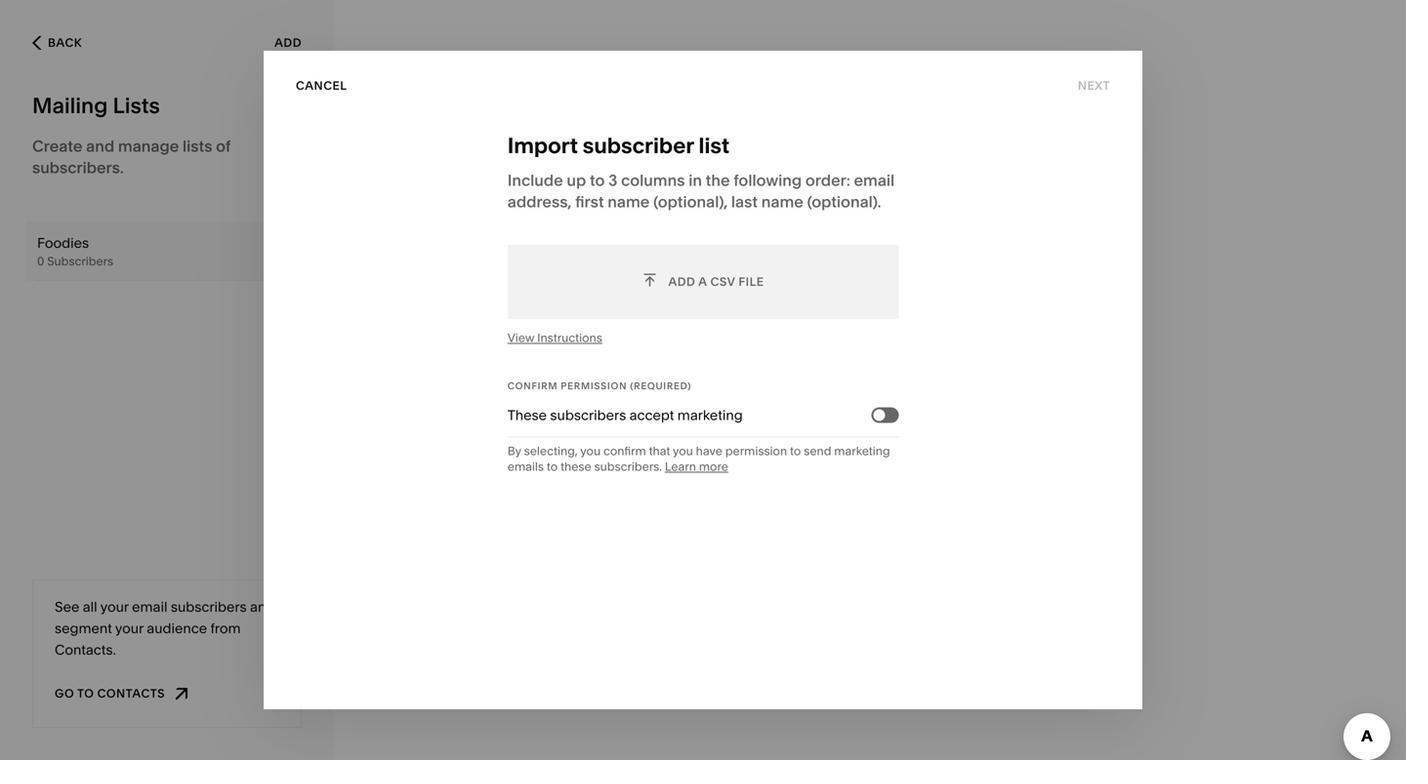 Task type: describe. For each thing, give the bounding box(es) containing it.
1 vertical spatial your
[[115, 621, 144, 637]]

more
[[699, 460, 729, 474]]

add a csv file button
[[508, 245, 899, 319]]

import
[[508, 132, 578, 159]]

subscribers inside button
[[807, 448, 892, 462]]

segment
[[55, 621, 112, 637]]

confirm
[[508, 380, 558, 392]]

0
[[37, 254, 44, 269]]

next
[[1078, 79, 1110, 93]]

lists
[[183, 137, 212, 156]]

(required)
[[630, 380, 692, 392]]

by
[[508, 444, 521, 459]]

order:
[[806, 171, 850, 190]]

see all your email subscribers and segment your audience from contacts.
[[55, 599, 275, 659]]

these subscribers accept marketing
[[508, 407, 743, 424]]

1 horizontal spatial subscribers
[[550, 407, 626, 424]]

a
[[699, 275, 707, 289]]

(optional).
[[807, 192, 881, 211]]

0 vertical spatial your
[[100, 599, 129, 616]]

cancel
[[296, 79, 347, 93]]

permission
[[725, 444, 787, 459]]

create and manage lists of subscribers.
[[32, 137, 231, 177]]

view
[[508, 331, 534, 345]]

these
[[561, 460, 592, 474]]

manually
[[895, 448, 964, 462]]

email inside include up to 3 columns in the following order: email address, first name (optional), last name (optional).
[[854, 171, 895, 190]]

3
[[609, 171, 618, 190]]

audience
[[147, 621, 207, 637]]

of
[[216, 137, 231, 156]]

have
[[696, 444, 723, 459]]

and inside create and manage lists of subscribers.
[[86, 137, 114, 156]]

add for add a csv file
[[668, 275, 696, 289]]

by selecting, you confirm that you have permission to send marketing emails to these subscribers.
[[508, 444, 890, 474]]

1 you from the left
[[580, 444, 601, 459]]

add subscribers manually
[[776, 448, 964, 462]]

address,
[[508, 192, 572, 211]]

up
[[567, 171, 586, 190]]

list
[[699, 132, 730, 159]]

0 vertical spatial marketing
[[678, 407, 743, 424]]

import subscriber list
[[508, 132, 730, 159]]

add button
[[275, 25, 302, 61]]

foodies
[[37, 235, 89, 251]]

contacts.
[[55, 642, 116, 659]]

learn
[[665, 460, 696, 474]]



Task type: locate. For each thing, give the bounding box(es) containing it.
add for add
[[275, 36, 302, 50]]

1 horizontal spatial subscribers
[[807, 448, 892, 462]]

add left 'send'
[[776, 448, 803, 462]]

marketing right 'send'
[[834, 444, 890, 459]]

manage
[[118, 137, 179, 156]]

cancel button
[[296, 62, 347, 110]]

to left 'send'
[[790, 444, 801, 459]]

0 vertical spatial add
[[275, 36, 302, 50]]

subscribers. inside 'by selecting, you confirm that you have permission to send marketing emails to these subscribers.'
[[594, 460, 662, 474]]

go
[[55, 687, 74, 701]]

add left a
[[668, 275, 696, 289]]

confirm
[[604, 444, 646, 459]]

view instructions
[[508, 331, 602, 345]]

0 vertical spatial subscribers.
[[32, 158, 124, 177]]

marketing inside 'by selecting, you confirm that you have permission to send marketing emails to these subscribers.'
[[834, 444, 890, 459]]

name down following
[[762, 192, 804, 211]]

2 name from the left
[[762, 192, 804, 211]]

add
[[275, 36, 302, 50], [668, 275, 696, 289], [776, 448, 803, 462]]

add a csv file
[[668, 275, 764, 289]]

1 horizontal spatial and
[[250, 599, 275, 616]]

your
[[100, 599, 129, 616], [115, 621, 144, 637]]

accept
[[630, 407, 674, 424]]

0 horizontal spatial subscribers
[[171, 599, 247, 616]]

1 horizontal spatial add
[[668, 275, 696, 289]]

2 vertical spatial add
[[776, 448, 803, 462]]

add inside button
[[776, 448, 803, 462]]

you up these
[[580, 444, 601, 459]]

marketing
[[678, 407, 743, 424], [834, 444, 890, 459]]

add up "cancel"
[[275, 36, 302, 50]]

to inside go to contacts link
[[77, 687, 94, 701]]

go to contacts
[[55, 687, 165, 701]]

1 vertical spatial add
[[668, 275, 696, 289]]

0 horizontal spatial email
[[132, 599, 167, 616]]

2 horizontal spatial add
[[776, 448, 803, 462]]

to inside include up to 3 columns in the following order: email address, first name (optional), last name (optional).
[[590, 171, 605, 190]]

subscribers up from
[[171, 599, 247, 616]]

email inside see all your email subscribers and segment your audience from contacts.
[[132, 599, 167, 616]]

permission
[[561, 380, 627, 392]]

name
[[608, 192, 650, 211], [762, 192, 804, 211]]

confirm permission (required)
[[508, 380, 692, 392]]

1 horizontal spatial name
[[762, 192, 804, 211]]

go to contacts link
[[55, 677, 165, 712]]

subscribers. inside create and manage lists of subscribers.
[[32, 158, 124, 177]]

to
[[590, 171, 605, 190], [790, 444, 801, 459], [547, 460, 558, 474], [77, 687, 94, 701]]

these
[[508, 407, 547, 424]]

you up learn
[[673, 444, 693, 459]]

to down the selecting,
[[547, 460, 558, 474]]

mailing lists
[[32, 92, 160, 119]]

subscribers down foodies
[[47, 254, 113, 269]]

subscriber
[[583, 132, 694, 159]]

0 horizontal spatial add
[[275, 36, 302, 50]]

view instructions link
[[508, 331, 602, 345]]

1 horizontal spatial you
[[673, 444, 693, 459]]

0 vertical spatial and
[[86, 137, 114, 156]]

None checkbox
[[873, 410, 885, 421]]

0 vertical spatial email
[[854, 171, 895, 190]]

to left 3
[[590, 171, 605, 190]]

that
[[649, 444, 670, 459]]

the
[[706, 171, 730, 190]]

subscribers. down create
[[32, 158, 124, 177]]

last
[[731, 192, 758, 211]]

1 vertical spatial subscribers
[[807, 448, 892, 462]]

0 horizontal spatial you
[[580, 444, 601, 459]]

instructions
[[537, 331, 602, 345]]

learn more link
[[665, 460, 729, 474]]

foodies 0 subscribers
[[37, 235, 113, 269]]

lists
[[113, 92, 160, 119]]

your right 'segment'
[[115, 621, 144, 637]]

1 horizontal spatial marketing
[[834, 444, 890, 459]]

1 vertical spatial marketing
[[834, 444, 890, 459]]

subscribers. down confirm
[[594, 460, 662, 474]]

contacts
[[97, 687, 165, 701]]

include up to 3 columns in the following order: email address, first name (optional), last name (optional).
[[508, 171, 895, 211]]

1 vertical spatial email
[[132, 599, 167, 616]]

1 vertical spatial subscribers.
[[594, 460, 662, 474]]

add subscribers manually button
[[776, 434, 964, 477]]

email up (optional).
[[854, 171, 895, 190]]

email up audience
[[132, 599, 167, 616]]

csv
[[711, 275, 735, 289]]

include
[[508, 171, 563, 190]]

all
[[83, 599, 97, 616]]

add for add subscribers manually
[[776, 448, 803, 462]]

1 name from the left
[[608, 192, 650, 211]]

1 vertical spatial subscribers
[[171, 599, 247, 616]]

next button
[[1078, 62, 1110, 110]]

emails
[[508, 460, 544, 474]]

subscribers.
[[32, 158, 124, 177], [594, 460, 662, 474]]

subscribers
[[47, 254, 113, 269], [807, 448, 892, 462]]

subscribers left manually
[[807, 448, 892, 462]]

in
[[689, 171, 702, 190]]

email
[[854, 171, 895, 190], [132, 599, 167, 616]]

subscribers inside see all your email subscribers and segment your audience from contacts.
[[171, 599, 247, 616]]

and inside see all your email subscribers and segment your audience from contacts.
[[250, 599, 275, 616]]

and
[[86, 137, 114, 156], [250, 599, 275, 616]]

0 horizontal spatial subscribers
[[47, 254, 113, 269]]

create
[[32, 137, 82, 156]]

columns
[[621, 171, 685, 190]]

back button
[[26, 21, 88, 64]]

learn more
[[665, 460, 729, 474]]

1 horizontal spatial email
[[854, 171, 895, 190]]

1 horizontal spatial subscribers.
[[594, 460, 662, 474]]

0 horizontal spatial and
[[86, 137, 114, 156]]

0 vertical spatial subscribers
[[550, 407, 626, 424]]

subscribers down permission on the left
[[550, 407, 626, 424]]

subscribers inside foodies 0 subscribers
[[47, 254, 113, 269]]

back
[[48, 36, 82, 50]]

0 horizontal spatial marketing
[[678, 407, 743, 424]]

send
[[804, 444, 832, 459]]

mailing
[[32, 92, 108, 119]]

following
[[734, 171, 802, 190]]

1 vertical spatial and
[[250, 599, 275, 616]]

0 horizontal spatial subscribers.
[[32, 158, 124, 177]]

your right all
[[100, 599, 129, 616]]

add inside button
[[668, 275, 696, 289]]

selecting,
[[524, 444, 578, 459]]

from
[[210, 621, 241, 637]]

(optional),
[[653, 192, 728, 211]]

name down 3
[[608, 192, 650, 211]]

see
[[55, 599, 79, 616]]

2 you from the left
[[673, 444, 693, 459]]

0 vertical spatial subscribers
[[47, 254, 113, 269]]

file
[[739, 275, 764, 289]]

subscribers
[[550, 407, 626, 424], [171, 599, 247, 616]]

to right go
[[77, 687, 94, 701]]

first
[[575, 192, 604, 211]]

0 horizontal spatial name
[[608, 192, 650, 211]]

marketing up have
[[678, 407, 743, 424]]

you
[[580, 444, 601, 459], [673, 444, 693, 459]]



Task type: vqa. For each thing, say whether or not it's contained in the screenshot.
Help link
no



